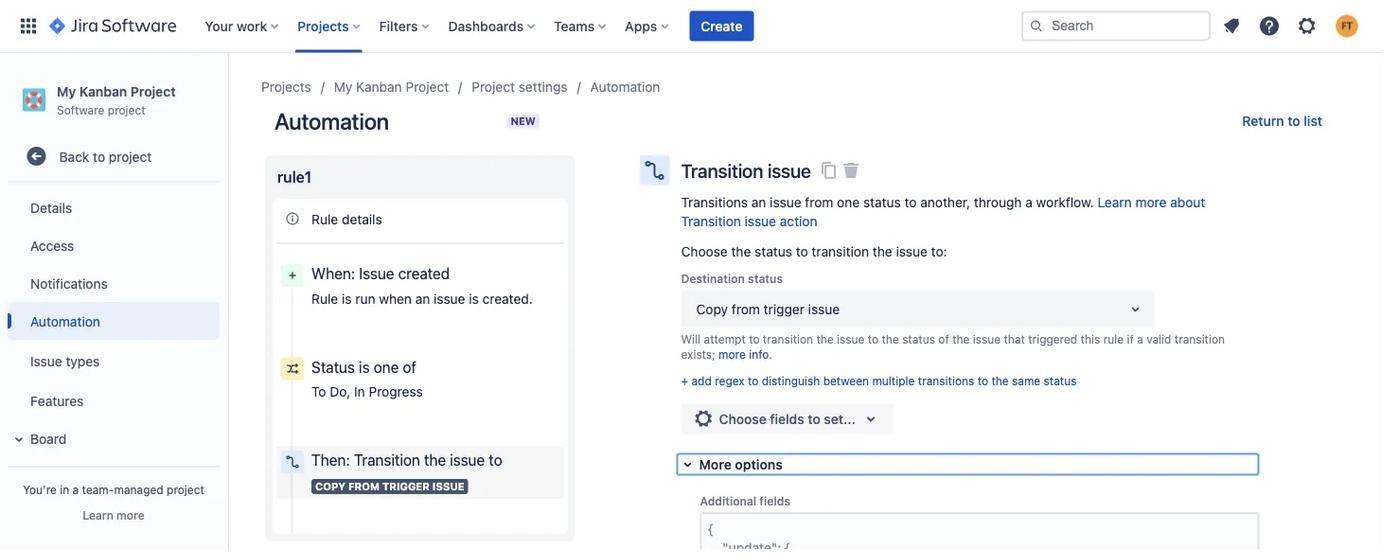 Task type: locate. For each thing, give the bounding box(es) containing it.
0 vertical spatial one
[[837, 195, 860, 210]]

0 horizontal spatial issue
[[30, 353, 62, 369]]

managed
[[114, 483, 163, 496]]

status inside will attempt to transition the issue to the status of the issue that triggered this rule if a valid transition exists;
[[902, 333, 935, 346]]

1 rule from the top
[[311, 211, 338, 226]]

notifications link
[[8, 264, 220, 302]]

projects inside popup button
[[297, 18, 349, 34]]

projects for 'projects' popup button
[[297, 18, 349, 34]]

automation link up types
[[8, 302, 220, 340]]

project
[[406, 79, 449, 95], [472, 79, 515, 95], [130, 83, 176, 99]]

teams
[[554, 18, 595, 34]]

delete image
[[840, 159, 862, 182]]

1 vertical spatial issue
[[30, 353, 62, 369]]

triggered
[[1028, 333, 1078, 346]]

when:
[[311, 265, 355, 283]]

learn for learn more
[[83, 508, 113, 522]]

1 horizontal spatial project
[[406, 79, 449, 95]]

you're
[[23, 483, 57, 496]]

1 vertical spatial transition
[[681, 213, 741, 229]]

kanban for my kanban project
[[356, 79, 402, 95]]

automation link for notifications
[[8, 302, 220, 340]]

transitions an issue from one status to another, through a workflow.
[[681, 195, 1094, 210]]

0 horizontal spatial from
[[348, 480, 380, 492]]

project right managed
[[167, 483, 204, 496]]

0 horizontal spatial project
[[130, 83, 176, 99]]

list
[[1304, 113, 1322, 129]]

apps button
[[619, 11, 676, 41]]

issue left types
[[30, 353, 62, 369]]

your work button
[[199, 11, 286, 41]]

1 vertical spatial more
[[719, 348, 746, 361]]

help image
[[1258, 15, 1281, 37]]

1 vertical spatial fields
[[760, 494, 790, 507]]

1 horizontal spatial trigger
[[764, 301, 805, 317]]

one down delete icon at the right
[[837, 195, 860, 210]]

kanban
[[356, 79, 402, 95], [79, 83, 127, 99]]

jira software image
[[49, 15, 176, 37], [49, 15, 176, 37]]

sidebar navigation image
[[206, 76, 248, 114]]

0 vertical spatial automation link
[[590, 76, 660, 98]]

1 horizontal spatial more
[[719, 348, 746, 361]]

more inside the learn more about transition issue action
[[1135, 195, 1167, 210]]

1 horizontal spatial copy from trigger issue
[[696, 301, 840, 317]]

1 horizontal spatial one
[[837, 195, 860, 210]]

one
[[837, 195, 860, 210], [374, 358, 399, 376]]

automation link down apps
[[590, 76, 660, 98]]

back
[[59, 148, 89, 164]]

from up the action
[[805, 195, 833, 210]]

rule inside when: issue created rule is run when an issue is created.
[[311, 291, 338, 306]]

kanban up software
[[79, 83, 127, 99]]

more
[[1135, 195, 1167, 210], [719, 348, 746, 361], [117, 508, 145, 522]]

more for learn more about transition issue action
[[1135, 195, 1167, 210]]

when: issue created rule is run when an issue is created.
[[311, 265, 533, 306]]

project inside my kanban project software project
[[130, 83, 176, 99]]

1 horizontal spatial issue
[[359, 265, 394, 283]]

1 vertical spatial automation
[[275, 108, 389, 134]]

fields for additional
[[760, 494, 790, 507]]

my for my kanban project software project
[[57, 83, 76, 99]]

regex
[[715, 374, 745, 388]]

learn inside learn more button
[[83, 508, 113, 522]]

0 horizontal spatial one
[[374, 358, 399, 376]]

2 vertical spatial a
[[73, 483, 79, 496]]

transition down transitions
[[681, 213, 741, 229]]

one inside status is one of to do, in progress
[[374, 358, 399, 376]]

a right through
[[1026, 195, 1033, 210]]

automation down projects link
[[275, 108, 389, 134]]

from
[[805, 195, 833, 210], [732, 301, 760, 317], [348, 480, 380, 492]]

learn more button
[[83, 507, 145, 523]]

1 vertical spatial a
[[1137, 333, 1143, 346]]

0 vertical spatial of
[[938, 333, 949, 346]]

1 horizontal spatial automation link
[[590, 76, 660, 98]]

transition right then:
[[354, 451, 420, 469]]

2 horizontal spatial project
[[472, 79, 515, 95]]

0 horizontal spatial an
[[415, 291, 430, 306]]

transition
[[812, 244, 869, 259], [763, 333, 813, 346], [1175, 333, 1225, 346]]

one up progress
[[374, 358, 399, 376]]

rule left details at the top of page
[[311, 211, 338, 226]]

expand image
[[8, 428, 30, 451]]

copy from trigger issue down then: transition the issue to
[[315, 480, 465, 492]]

None text field
[[691, 300, 694, 319]]

my right projects link
[[334, 79, 352, 95]]

project inside my kanban project link
[[406, 79, 449, 95]]

an down transition issue
[[751, 195, 766, 210]]

of down destination status element
[[938, 333, 949, 346]]

1 horizontal spatial from
[[732, 301, 760, 317]]

open image
[[1124, 298, 1147, 320]]

choose inside dropdown button
[[719, 411, 767, 426]]

0 vertical spatial more
[[1135, 195, 1167, 210]]

a
[[1026, 195, 1033, 210], [1137, 333, 1143, 346], [73, 483, 79, 496]]

automation down apps
[[590, 79, 660, 95]]

automation for project settings
[[590, 79, 660, 95]]

projects button
[[292, 11, 368, 41]]

2 horizontal spatial from
[[805, 195, 833, 210]]

more info .
[[719, 348, 772, 361]]

my kanban project
[[334, 79, 449, 95]]

rule details button
[[276, 203, 564, 235]]

primary element
[[11, 0, 1021, 53]]

1 vertical spatial trigger
[[382, 480, 430, 492]]

learn inside the learn more about transition issue action
[[1098, 195, 1132, 210]]

types
[[66, 353, 100, 369]]

learn right workflow.
[[1098, 195, 1132, 210]]

project settings link
[[472, 76, 568, 98]]

fields inside dropdown button
[[770, 411, 804, 426]]

between
[[823, 374, 869, 388]]

banner
[[0, 0, 1381, 53]]

of
[[938, 333, 949, 346], [403, 358, 416, 376]]

trigger down then: transition the issue to
[[382, 480, 430, 492]]

project up new
[[472, 79, 515, 95]]

0 vertical spatial copy
[[696, 301, 728, 317]]

0 horizontal spatial copy from trigger issue
[[315, 480, 465, 492]]

project left sidebar navigation image at the top
[[130, 83, 176, 99]]

learn more about transition issue action
[[681, 195, 1205, 229]]

issue
[[359, 265, 394, 283], [30, 353, 62, 369]]

2 horizontal spatial a
[[1137, 333, 1143, 346]]

transition inside the learn more about transition issue action
[[681, 213, 741, 229]]

copy down then:
[[315, 480, 345, 492]]

choose
[[681, 244, 728, 259], [719, 411, 767, 426]]

2 vertical spatial automation
[[30, 313, 100, 329]]

1 vertical spatial projects
[[261, 79, 311, 95]]

2 horizontal spatial more
[[1135, 195, 1167, 210]]

my inside my kanban project software project
[[57, 83, 76, 99]]

transitions
[[918, 374, 974, 388]]

copy from trigger issue inside destination status element
[[696, 301, 840, 317]]

a right in
[[73, 483, 79, 496]]

issue types
[[30, 353, 100, 369]]

2 vertical spatial from
[[348, 480, 380, 492]]

trigger up . at right
[[764, 301, 805, 317]]

about
[[1170, 195, 1205, 210]]

0 vertical spatial choose
[[681, 244, 728, 259]]

another,
[[920, 195, 970, 210]]

0 vertical spatial a
[[1026, 195, 1033, 210]]

is left run
[[342, 291, 352, 306]]

1 vertical spatial automation link
[[8, 302, 220, 340]]

1 horizontal spatial automation
[[275, 108, 389, 134]]

software
[[57, 103, 105, 116]]

status
[[863, 195, 901, 210], [755, 244, 792, 259], [748, 272, 783, 285], [902, 333, 935, 346], [1044, 374, 1077, 388]]

choose fields to set...
[[719, 411, 856, 426]]

1 horizontal spatial learn
[[1098, 195, 1132, 210]]

of up progress
[[403, 358, 416, 376]]

choose up destination
[[681, 244, 728, 259]]

run
[[355, 291, 375, 306]]

2 vertical spatial transition
[[354, 451, 420, 469]]

an down created
[[415, 291, 430, 306]]

board button
[[8, 420, 220, 457]]

issue inside destination status element
[[808, 301, 840, 317]]

will attempt to transition the issue to the status of the issue that triggered this rule if a valid transition exists;
[[681, 333, 1225, 361]]

to
[[1288, 113, 1300, 129], [93, 148, 105, 164], [905, 195, 917, 210], [796, 244, 808, 259], [749, 333, 760, 346], [868, 333, 879, 346], [748, 374, 759, 388], [978, 374, 988, 388], [808, 411, 821, 426], [489, 451, 502, 469]]

0 vertical spatial an
[[751, 195, 766, 210]]

copy down destination
[[696, 301, 728, 317]]

2 rule from the top
[[311, 291, 338, 306]]

apps
[[625, 18, 657, 34]]

more down the "attempt"
[[719, 348, 746, 361]]

0 horizontal spatial of
[[403, 358, 416, 376]]

from inside destination status element
[[732, 301, 760, 317]]

a inside will attempt to transition the issue to the status of the issue that triggered this rule if a valid transition exists;
[[1137, 333, 1143, 346]]

to:
[[931, 244, 947, 259]]

project down filters popup button
[[406, 79, 449, 95]]

automation for notifications
[[30, 313, 100, 329]]

filters
[[379, 18, 418, 34]]

transition right valid
[[1175, 333, 1225, 346]]

1 vertical spatial choose
[[719, 411, 767, 426]]

issue
[[768, 159, 811, 181], [770, 195, 801, 210], [745, 213, 776, 229], [896, 244, 928, 259], [434, 291, 465, 306], [808, 301, 840, 317], [837, 333, 865, 346], [973, 333, 1001, 346], [450, 451, 485, 469], [432, 480, 465, 492]]

transition issue image
[[643, 159, 666, 182]]

1 horizontal spatial is
[[359, 358, 370, 376]]

0 vertical spatial automation
[[590, 79, 660, 95]]

more
[[699, 456, 732, 472]]

additional fields
[[700, 494, 790, 507]]

kanban down filters
[[356, 79, 402, 95]]

issue inside when: issue created rule is run when an issue is created.
[[434, 291, 465, 306]]

copy from trigger issue up . at right
[[696, 301, 840, 317]]

from down then:
[[348, 480, 380, 492]]

projects right sidebar navigation image at the top
[[261, 79, 311, 95]]

0 horizontal spatial automation
[[30, 313, 100, 329]]

group
[[4, 183, 220, 549]]

my
[[334, 79, 352, 95], [57, 83, 76, 99]]

duplicate image
[[817, 159, 840, 182]]

0 vertical spatial fields
[[770, 411, 804, 426]]

automation
[[590, 79, 660, 95], [275, 108, 389, 134], [30, 313, 100, 329]]

1 horizontal spatial an
[[751, 195, 766, 210]]

transition down the action
[[812, 244, 869, 259]]

2 horizontal spatial automation
[[590, 79, 660, 95]]

0 vertical spatial rule
[[311, 211, 338, 226]]

rule
[[311, 211, 338, 226], [311, 291, 338, 306]]

fields for choose
[[770, 411, 804, 426]]

project up details link
[[109, 148, 152, 164]]

rule down the when:
[[311, 291, 338, 306]]

kanban inside my kanban project software project
[[79, 83, 127, 99]]

a right if
[[1137, 333, 1143, 346]]

1 horizontal spatial of
[[938, 333, 949, 346]]

return
[[1242, 113, 1284, 129]]

distinguish
[[762, 374, 820, 388]]

1 vertical spatial of
[[403, 358, 416, 376]]

1 horizontal spatial my
[[334, 79, 352, 95]]

search image
[[1029, 18, 1044, 34]]

in
[[60, 483, 69, 496]]

automation down notifications
[[30, 313, 100, 329]]

1 vertical spatial from
[[732, 301, 760, 317]]

project for my kanban project software project
[[130, 83, 176, 99]]

0 vertical spatial issue
[[359, 265, 394, 283]]

to
[[311, 384, 326, 399]]

details
[[342, 211, 382, 226]]

1 vertical spatial learn
[[83, 508, 113, 522]]

my up software
[[57, 83, 76, 99]]

0 horizontal spatial copy
[[315, 480, 345, 492]]

copy
[[696, 301, 728, 317], [315, 480, 345, 492]]

fields down "options" at the right of the page
[[760, 494, 790, 507]]

1 vertical spatial rule
[[311, 291, 338, 306]]

project
[[108, 103, 145, 116], [109, 148, 152, 164], [167, 483, 204, 496]]

2 vertical spatial more
[[117, 508, 145, 522]]

0 vertical spatial project
[[108, 103, 145, 116]]

1 vertical spatial an
[[415, 291, 430, 306]]

1 horizontal spatial copy
[[696, 301, 728, 317]]

0 horizontal spatial my
[[57, 83, 76, 99]]

more inside button
[[117, 508, 145, 522]]

0 vertical spatial copy from trigger issue
[[696, 301, 840, 317]]

more left "about"
[[1135, 195, 1167, 210]]

choose fields to set... button
[[681, 404, 893, 434]]

fields
[[770, 411, 804, 426], [760, 494, 790, 507]]

appswitcher icon image
[[17, 15, 40, 37]]

group containing details
[[4, 183, 220, 549]]

issue up run
[[359, 265, 394, 283]]

project inside project settings link
[[472, 79, 515, 95]]

project right software
[[108, 103, 145, 116]]

+
[[681, 374, 688, 388]]

0 horizontal spatial learn
[[83, 508, 113, 522]]

0 horizontal spatial automation link
[[8, 302, 220, 340]]

0 vertical spatial trigger
[[764, 301, 805, 317]]

from down destination status
[[732, 301, 760, 317]]

is left created.
[[469, 291, 479, 306]]

0 vertical spatial projects
[[297, 18, 349, 34]]

learn down team-
[[83, 508, 113, 522]]

1 vertical spatial one
[[374, 358, 399, 376]]

0 vertical spatial learn
[[1098, 195, 1132, 210]]

projects
[[297, 18, 349, 34], [261, 79, 311, 95]]

choose right configure image
[[719, 411, 767, 426]]

1 vertical spatial copy
[[315, 480, 345, 492]]

fields down distinguish
[[770, 411, 804, 426]]

banner containing your work
[[0, 0, 1381, 53]]

projects right the work
[[297, 18, 349, 34]]

0 horizontal spatial more
[[117, 508, 145, 522]]

created
[[398, 265, 450, 283]]

kanban for my kanban project software project
[[79, 83, 127, 99]]

learn
[[1098, 195, 1132, 210], [83, 508, 113, 522]]

0 horizontal spatial kanban
[[79, 83, 127, 99]]

more down managed
[[117, 508, 145, 522]]

1 horizontal spatial kanban
[[356, 79, 402, 95]]

transition up transitions
[[681, 159, 763, 181]]

is up in
[[359, 358, 370, 376]]



Task type: vqa. For each thing, say whether or not it's contained in the screenshot.
"Destination Status"
yes



Task type: describe. For each thing, give the bounding box(es) containing it.
transition issue
[[681, 159, 811, 181]]

issue inside when: issue created rule is run when an issue is created.
[[359, 265, 394, 283]]

close image
[[676, 453, 699, 476]]

details link
[[8, 189, 220, 226]]

my kanban project software project
[[57, 83, 176, 116]]

choose for choose fields to set...
[[719, 411, 767, 426]]

to inside dropdown button
[[808, 411, 821, 426]]

then:
[[311, 451, 350, 469]]

through
[[974, 195, 1022, 210]]

project settings
[[472, 79, 568, 95]]

create
[[701, 18, 743, 34]]

when
[[379, 291, 412, 306]]

you're in a team-managed project
[[23, 483, 204, 496]]

destination status
[[681, 272, 783, 285]]

dashboards button
[[443, 11, 543, 41]]

created.
[[482, 291, 533, 306]]

choose for choose the status to transition the issue to:
[[681, 244, 728, 259]]

access link
[[8, 226, 220, 264]]

rule1
[[277, 168, 312, 186]]

project inside my kanban project software project
[[108, 103, 145, 116]]

1 horizontal spatial a
[[1026, 195, 1033, 210]]

configure image
[[692, 408, 715, 430]]

additional
[[700, 494, 757, 507]]

learn more about transition issue action link
[[681, 195, 1205, 229]]

to inside button
[[1288, 113, 1300, 129]]

rule inside button
[[311, 211, 338, 226]]

then: transition the issue to
[[311, 451, 502, 469]]

of inside status is one of to do, in progress
[[403, 358, 416, 376]]

your work
[[205, 18, 267, 34]]

is inside status is one of to do, in progress
[[359, 358, 370, 376]]

settings
[[519, 79, 568, 95]]

filters button
[[374, 11, 437, 41]]

action
[[780, 213, 818, 229]]

0 vertical spatial from
[[805, 195, 833, 210]]

trigger inside destination status element
[[764, 301, 805, 317]]

attempt
[[704, 333, 746, 346]]

transition up . at right
[[763, 333, 813, 346]]

project for my kanban project
[[406, 79, 449, 95]]

this
[[1081, 333, 1100, 346]]

1 vertical spatial copy from trigger issue
[[315, 480, 465, 492]]

exists;
[[681, 348, 715, 361]]

do,
[[330, 384, 351, 399]]

add
[[691, 374, 712, 388]]

features link
[[8, 382, 220, 420]]

status
[[311, 358, 355, 376]]

new
[[511, 115, 536, 127]]

notifications image
[[1220, 15, 1243, 37]]

0 horizontal spatial is
[[342, 291, 352, 306]]

0 horizontal spatial a
[[73, 483, 79, 496]]

automation link for project settings
[[590, 76, 660, 98]]

transitions
[[681, 195, 748, 210]]

create button
[[689, 11, 754, 41]]

progress
[[369, 384, 423, 399]]

destination
[[681, 272, 745, 285]]

your profile and settings image
[[1336, 15, 1358, 37]]

status is one of to do, in progress
[[311, 358, 423, 399]]

that
[[1004, 333, 1025, 346]]

2 vertical spatial project
[[167, 483, 204, 496]]

issue inside the learn more about transition issue action
[[745, 213, 776, 229]]

board
[[30, 431, 66, 446]]

access
[[30, 237, 74, 253]]

projects for projects link
[[261, 79, 311, 95]]

dashboards
[[448, 18, 524, 34]]

return to list button
[[1231, 106, 1334, 136]]

your
[[205, 18, 233, 34]]

return to list
[[1242, 113, 1322, 129]]

in
[[354, 384, 365, 399]]

more options
[[699, 456, 783, 472]]

same
[[1012, 374, 1041, 388]]

info
[[749, 348, 769, 361]]

more info link
[[719, 348, 769, 361]]

team-
[[82, 483, 114, 496]]

copy inside destination status element
[[696, 301, 728, 317]]

learn more
[[83, 508, 145, 522]]

more for learn more
[[117, 508, 145, 522]]

notifications
[[30, 275, 108, 291]]

learn for learn more about transition issue action
[[1098, 195, 1132, 210]]

details
[[30, 200, 72, 215]]

none text field inside destination status element
[[691, 300, 694, 319]]

features
[[30, 393, 84, 408]]

set...
[[824, 411, 856, 426]]

.
[[769, 348, 772, 361]]

0 vertical spatial transition
[[681, 159, 763, 181]]

more options button
[[676, 453, 1260, 476]]

issue inside issue types link
[[30, 353, 62, 369]]

2 horizontal spatial is
[[469, 291, 479, 306]]

my kanban project link
[[334, 76, 449, 98]]

back to project
[[59, 148, 152, 164]]

Search field
[[1021, 11, 1211, 41]]

expand image
[[859, 408, 882, 430]]

valid
[[1147, 333, 1171, 346]]

my for my kanban project
[[334, 79, 352, 95]]

0 horizontal spatial trigger
[[382, 480, 430, 492]]

+ add regex to distinguish between multiple transitions to the same status
[[681, 374, 1077, 388]]

choose the status to transition the issue to:
[[681, 244, 947, 259]]

destination status element
[[681, 290, 1154, 328]]

1 vertical spatial project
[[109, 148, 152, 164]]

work
[[237, 18, 267, 34]]

rule
[[1103, 333, 1124, 346]]

of inside will attempt to transition the issue to the status of the issue that triggered this rule if a valid transition exists;
[[938, 333, 949, 346]]

an inside when: issue created rule is run when an issue is created.
[[415, 291, 430, 306]]

options
[[735, 456, 783, 472]]

will
[[681, 333, 701, 346]]

back to project link
[[8, 137, 220, 175]]

multiple
[[872, 374, 915, 388]]

settings image
[[1296, 15, 1319, 37]]



